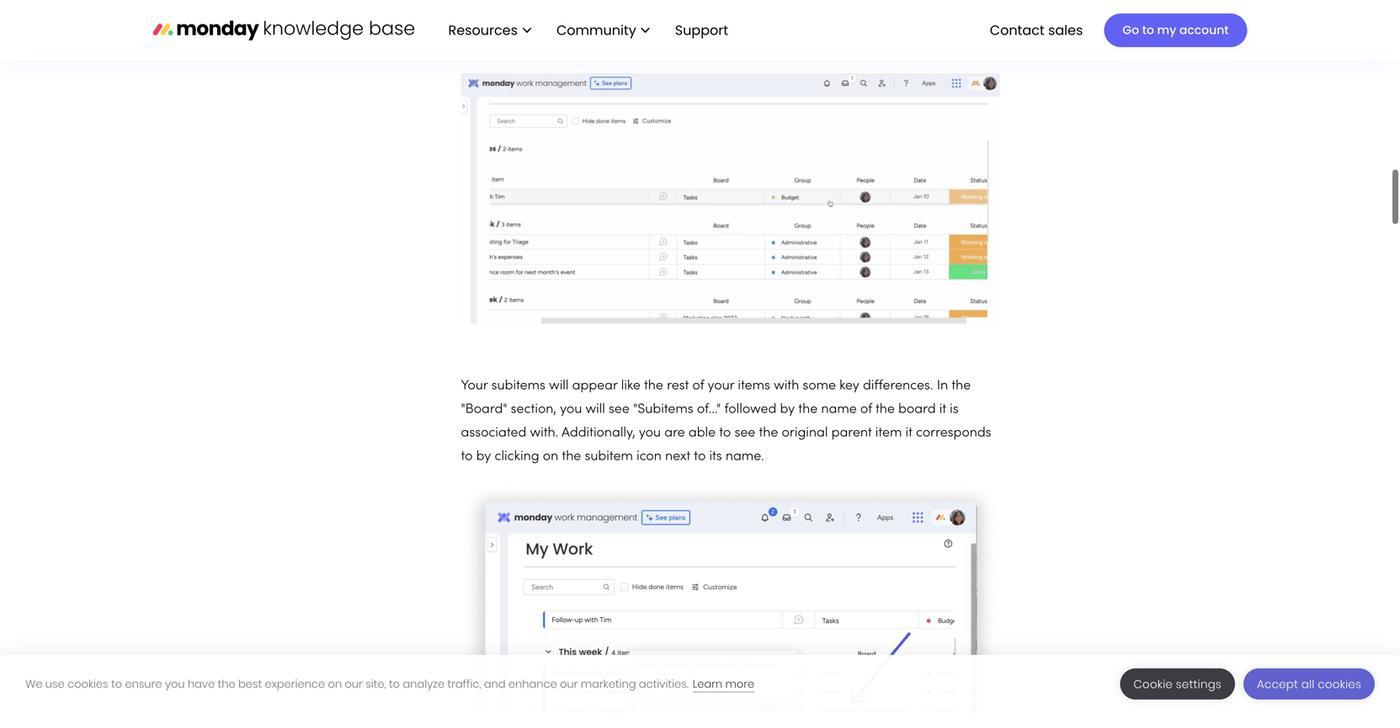 Task type: locate. For each thing, give the bounding box(es) containing it.
your subitems will appear like the rest of your items with some key differences. in the "board" section, you will see "subitems of..." followed by the name of the board it is associated with. additionally, you are able to see the original parent item it corresponds to by clicking on the subitem icon next to its name.
[[461, 380, 992, 463]]

2 cookies from the left
[[1319, 677, 1362, 692]]

section,
[[511, 403, 557, 416]]

able
[[689, 427, 716, 440]]

main element
[[432, 0, 1248, 61]]

by
[[781, 403, 795, 416], [477, 451, 491, 463]]

0 vertical spatial on
[[543, 451, 559, 463]]

to
[[1143, 22, 1155, 38], [720, 427, 731, 440], [461, 451, 473, 463], [694, 451, 706, 463], [111, 677, 122, 692], [389, 677, 400, 692]]

on inside your subitems will appear like the rest of your items with some key differences. in the "board" section, you will see "subitems of..." followed by the name of the board it is associated with. additionally, you are able to see the original parent item it corresponds to by clicking on the subitem icon next to its name.
[[543, 451, 559, 463]]

community
[[557, 20, 637, 39]]

settings
[[1177, 677, 1222, 692]]

see up name.
[[735, 427, 756, 440]]

some
[[803, 380, 837, 392]]

next
[[666, 451, 691, 463]]

0 horizontal spatial will
[[549, 380, 569, 392]]

to right go
[[1143, 22, 1155, 38]]

support
[[675, 20, 729, 39]]

1 our from the left
[[345, 677, 363, 692]]

your
[[461, 380, 488, 392]]

activities.
[[639, 677, 689, 692]]

1 vertical spatial on
[[328, 677, 342, 692]]

cookies inside button
[[1319, 677, 1362, 692]]

of
[[693, 380, 705, 392], [861, 403, 873, 416]]

of right rest
[[693, 380, 705, 392]]

0 vertical spatial you
[[560, 403, 582, 416]]

3.png image
[[461, 482, 1000, 714]]

you up "icon"
[[639, 427, 661, 440]]

name
[[822, 403, 857, 416]]

dialog containing cookie settings
[[0, 655, 1401, 714]]

account
[[1180, 22, 1230, 38]]

contact sales link
[[982, 16, 1092, 45]]

0 horizontal spatial our
[[345, 677, 363, 692]]

associated
[[461, 427, 527, 440]]

of right name
[[861, 403, 873, 416]]

resources
[[449, 20, 518, 39]]

parent
[[832, 427, 872, 440]]

1 vertical spatial will
[[586, 403, 606, 416]]

cookie settings
[[1134, 677, 1222, 692]]

0 horizontal spatial on
[[328, 677, 342, 692]]

see
[[609, 403, 630, 416], [735, 427, 756, 440]]

1 cookies from the left
[[67, 677, 108, 692]]

all
[[1302, 677, 1316, 692]]

with
[[774, 380, 800, 392]]

0 horizontal spatial see
[[609, 403, 630, 416]]

best
[[238, 677, 262, 692]]

on right "experience"
[[328, 677, 342, 692]]

cookies
[[67, 677, 108, 692], [1319, 677, 1362, 692]]

go to my account link
[[1105, 13, 1248, 47]]

followed
[[725, 403, 777, 416]]

"subitems
[[634, 403, 694, 416]]

1 horizontal spatial our
[[560, 677, 578, 692]]

list
[[432, 0, 742, 61]]

1 horizontal spatial see
[[735, 427, 756, 440]]

icon
[[637, 451, 662, 463]]

cookies right use
[[67, 677, 108, 692]]

support link
[[667, 16, 742, 45], [675, 20, 734, 39]]

accept
[[1258, 677, 1299, 692]]

see down like
[[609, 403, 630, 416]]

will up "section,"
[[549, 380, 569, 392]]

will down "appear"
[[586, 403, 606, 416]]

go to my account
[[1123, 22, 1230, 38]]

2 our from the left
[[560, 677, 578, 692]]

our left site,
[[345, 677, 363, 692]]

1 horizontal spatial you
[[560, 403, 582, 416]]

1 horizontal spatial by
[[781, 403, 795, 416]]

you down "appear"
[[560, 403, 582, 416]]

will
[[549, 380, 569, 392], [586, 403, 606, 416]]

it right the item
[[906, 427, 913, 440]]

additionally,
[[562, 427, 636, 440]]

on down with.
[[543, 451, 559, 463]]

2 horizontal spatial you
[[639, 427, 661, 440]]

my
[[1158, 22, 1177, 38]]

key
[[840, 380, 860, 392]]

are
[[665, 427, 685, 440]]

the left best
[[218, 677, 236, 692]]

our
[[345, 677, 363, 692], [560, 677, 578, 692]]

cookie
[[1134, 677, 1174, 692]]

on
[[543, 451, 559, 463], [328, 677, 342, 692]]

have
[[188, 677, 215, 692]]

0 horizontal spatial by
[[477, 451, 491, 463]]

1 horizontal spatial cookies
[[1319, 677, 1362, 692]]

name.
[[726, 451, 765, 463]]

it left is at the bottom of the page
[[940, 403, 947, 416]]

by down associated
[[477, 451, 491, 463]]

1 vertical spatial you
[[639, 427, 661, 440]]

go
[[1123, 22, 1140, 38]]

contact
[[990, 20, 1045, 39]]

subitems
[[492, 380, 546, 392]]

cookies right all
[[1319, 677, 1362, 692]]

our right the enhance
[[560, 677, 578, 692]]

learn
[[693, 677, 723, 692]]

by down with
[[781, 403, 795, 416]]

1 horizontal spatial of
[[861, 403, 873, 416]]

1 vertical spatial see
[[735, 427, 756, 440]]

differences.
[[863, 380, 934, 392]]

1 horizontal spatial on
[[543, 451, 559, 463]]

item
[[876, 427, 903, 440]]

0 vertical spatial of
[[693, 380, 705, 392]]

you
[[560, 403, 582, 416], [639, 427, 661, 440], [165, 677, 185, 692]]

clicking
[[495, 451, 540, 463]]

0 vertical spatial it
[[940, 403, 947, 416]]

dialog
[[0, 655, 1401, 714]]

to left ensure
[[111, 677, 122, 692]]

it
[[940, 403, 947, 416], [906, 427, 913, 440]]

the right like
[[644, 380, 664, 392]]

you left 'have'
[[165, 677, 185, 692]]

accept all cookies button
[[1244, 669, 1376, 700]]

2 vertical spatial you
[[165, 677, 185, 692]]

1 vertical spatial by
[[477, 451, 491, 463]]

0 horizontal spatial of
[[693, 380, 705, 392]]

to inside main element
[[1143, 22, 1155, 38]]

1 vertical spatial of
[[861, 403, 873, 416]]

2.gif image
[[461, 73, 1000, 324]]

sales
[[1049, 20, 1084, 39]]

the
[[644, 380, 664, 392], [952, 380, 972, 392], [799, 403, 818, 416], [876, 403, 895, 416], [759, 427, 779, 440], [562, 451, 582, 463], [218, 677, 236, 692]]

0 horizontal spatial cookies
[[67, 677, 108, 692]]

0 horizontal spatial it
[[906, 427, 913, 440]]



Task type: vqa. For each thing, say whether or not it's contained in the screenshot.
the rightmost the our
yes



Task type: describe. For each thing, give the bounding box(es) containing it.
1 horizontal spatial will
[[586, 403, 606, 416]]

to right site,
[[389, 677, 400, 692]]

more
[[726, 677, 755, 692]]

0 vertical spatial by
[[781, 403, 795, 416]]

to right the able
[[720, 427, 731, 440]]

0 horizontal spatial you
[[165, 677, 185, 692]]

to left 'its'
[[694, 451, 706, 463]]

subitem
[[585, 451, 633, 463]]

marketing
[[581, 677, 636, 692]]

learn more link
[[693, 677, 755, 693]]

and
[[484, 677, 506, 692]]

the down additionally,
[[562, 451, 582, 463]]

its
[[710, 451, 723, 463]]

resources link
[[440, 16, 540, 45]]

"board"
[[461, 403, 508, 416]]

your
[[708, 380, 735, 392]]

we use cookies to ensure you have the best experience on our site, to analyze traffic, and enhance our marketing activities. learn more
[[25, 677, 755, 692]]

we
[[25, 677, 43, 692]]

0 vertical spatial see
[[609, 403, 630, 416]]

like
[[622, 380, 641, 392]]

enhance
[[509, 677, 558, 692]]

with.
[[530, 427, 559, 440]]

the right in
[[952, 380, 972, 392]]

corresponds
[[917, 427, 992, 440]]

original
[[782, 427, 828, 440]]

items
[[738, 380, 771, 392]]

to down associated
[[461, 451, 473, 463]]

use
[[45, 677, 65, 692]]

experience
[[265, 677, 325, 692]]

ensure
[[125, 677, 162, 692]]

monday.com logo image
[[153, 12, 415, 48]]

site,
[[366, 677, 386, 692]]

board
[[899, 403, 936, 416]]

analyze
[[403, 677, 445, 692]]

accept all cookies
[[1258, 677, 1362, 692]]

1 horizontal spatial it
[[940, 403, 947, 416]]

cookies for use
[[67, 677, 108, 692]]

0 vertical spatial will
[[549, 380, 569, 392]]

contact sales
[[990, 20, 1084, 39]]

of..."
[[697, 403, 721, 416]]

traffic,
[[448, 677, 481, 692]]

cookies for all
[[1319, 677, 1362, 692]]

1 vertical spatial it
[[906, 427, 913, 440]]

the down followed
[[759, 427, 779, 440]]

the up the item
[[876, 403, 895, 416]]

cookie settings button
[[1121, 669, 1236, 700]]

appear
[[573, 380, 618, 392]]

community link
[[548, 16, 659, 45]]

rest
[[667, 380, 689, 392]]

the up original
[[799, 403, 818, 416]]

list containing resources
[[432, 0, 742, 61]]

in
[[937, 380, 949, 392]]

is
[[950, 403, 959, 416]]



